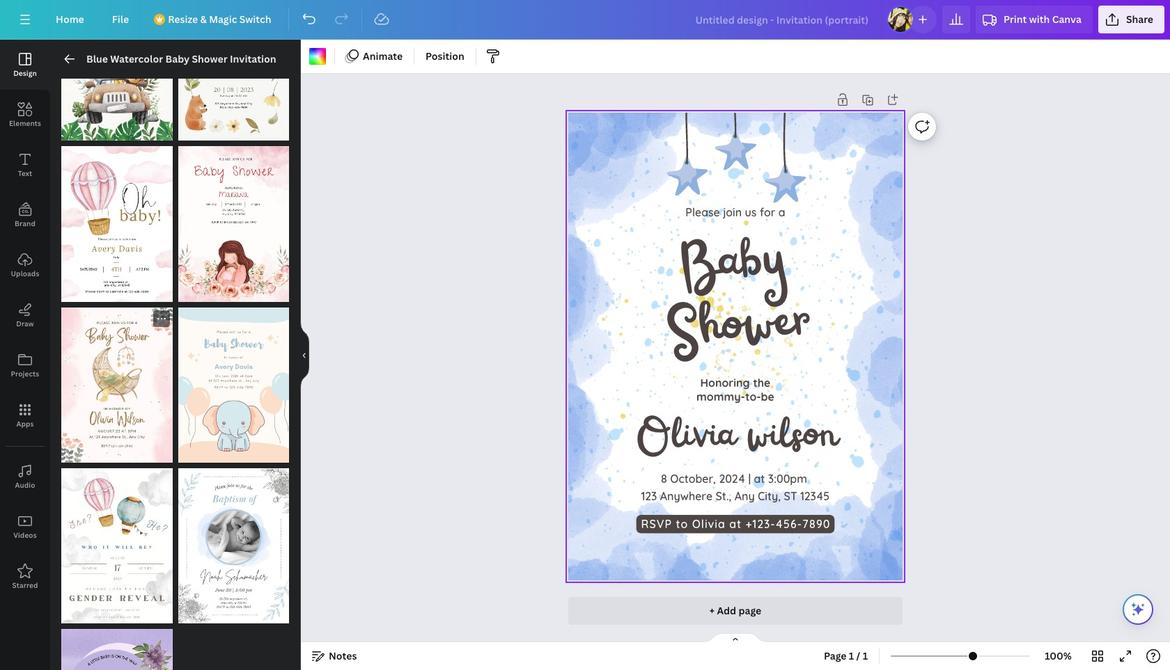Task type: vqa. For each thing, say whether or not it's contained in the screenshot.
Elements button on the left top
yes



Task type: describe. For each thing, give the bounding box(es) containing it.
olivia wilson
[[635, 409, 836, 471]]

st
[[784, 489, 797, 503]]

resize & magic switch button
[[146, 6, 283, 33]]

1 vertical spatial olivia
[[692, 518, 726, 532]]

8
[[661, 472, 667, 486]]

resize & magic switch
[[168, 13, 271, 26]]

the
[[753, 376, 771, 390]]

animate
[[363, 49, 403, 63]]

honoring the mommy-to-be
[[697, 376, 774, 404]]

12345
[[800, 489, 830, 503]]

0 vertical spatial baby
[[165, 52, 190, 65]]

a
[[779, 205, 785, 219]]

3:00pm
[[768, 472, 807, 486]]

with
[[1029, 13, 1050, 26]]

invitation
[[230, 52, 276, 65]]

orange blue pastel simple minimalist baby shower invitation image
[[178, 308, 289, 463]]

Design title text field
[[684, 6, 881, 33]]

123 anywhere st., any city, st 12345
[[641, 489, 830, 503]]

october,
[[670, 472, 716, 486]]

blue
[[86, 52, 108, 65]]

0 vertical spatial at
[[754, 472, 765, 486]]

please join us for a
[[686, 205, 785, 219]]

home link
[[45, 6, 95, 33]]

baby inside "baby shower"
[[677, 222, 789, 312]]

cream green watercolor baby shower honoring invitation image
[[178, 0, 289, 141]]

100% button
[[1036, 646, 1081, 668]]

design
[[13, 68, 37, 78]]

city,
[[758, 489, 781, 503]]

pink watercolor floral baby shower invitation image
[[178, 146, 289, 302]]

honoring
[[700, 376, 750, 390]]

draw button
[[0, 290, 50, 341]]

purple watercolor baby shower invitation image
[[61, 630, 172, 671]]

resize
[[168, 13, 198, 26]]

oh baby hot air balloon baby shower invitation image
[[61, 146, 172, 302]]

1 1 from the left
[[849, 650, 854, 663]]

page 1 / 1
[[824, 650, 868, 663]]

green aesthetic minimalist animals birthdar invitation group
[[61, 0, 172, 141]]

sky blue floral baby boy baptism invitation image
[[178, 469, 289, 624]]

1 vertical spatial at
[[729, 518, 742, 532]]

pink and light blue watercolor elegant gender reveal invitation image
[[61, 469, 172, 624]]

hide image
[[300, 322, 309, 389]]

2 1 from the left
[[863, 650, 868, 663]]

apps
[[16, 419, 34, 429]]

oh baby hot air balloon baby shower invitation group
[[61, 138, 172, 302]]

starred
[[12, 581, 38, 591]]

position
[[426, 49, 464, 63]]

position button
[[420, 45, 470, 68]]

canva assistant image
[[1130, 602, 1146, 618]]

videos
[[13, 531, 37, 540]]

add
[[717, 605, 736, 618]]

apps button
[[0, 391, 50, 441]]

&
[[200, 13, 207, 26]]

show pages image
[[702, 633, 769, 644]]

please
[[686, 205, 720, 219]]

switch
[[239, 13, 271, 26]]

page
[[739, 605, 761, 618]]

purple watercolor baby shower invitation group
[[61, 622, 172, 671]]

magic
[[209, 13, 237, 26]]

file button
[[101, 6, 140, 33]]

text
[[18, 169, 32, 178]]

sky blue floral baby boy baptism invitation group
[[178, 460, 289, 624]]

456-
[[776, 518, 802, 532]]

any
[[735, 489, 755, 503]]

+ add page button
[[568, 598, 903, 625]]

print
[[1004, 13, 1027, 26]]

green aesthetic minimalist animals birthdar invitation image
[[61, 0, 172, 141]]

st.,
[[716, 489, 732, 503]]



Task type: locate. For each thing, give the bounding box(es) containing it.
brand
[[15, 219, 35, 228]]

0 horizontal spatial shower
[[192, 52, 228, 65]]

+ add page
[[710, 605, 761, 618]]

2024
[[719, 472, 745, 486]]

print with canva
[[1004, 13, 1082, 26]]

olivia up the october,
[[635, 409, 734, 471]]

pink and light blue watercolor elegant gender reveal invitation group
[[61, 460, 172, 624]]

baby shower
[[662, 221, 814, 378]]

elements
[[9, 118, 41, 128]]

wilson
[[745, 409, 836, 471]]

blue watercolor baby shower invitation
[[86, 52, 276, 65]]

share
[[1126, 13, 1153, 26]]

pink and brown illustrative baby shower invitation image
[[61, 308, 172, 463]]

1 horizontal spatial baby
[[677, 222, 789, 312]]

anywhere
[[660, 489, 713, 503]]

0 vertical spatial olivia
[[635, 409, 734, 471]]

shower
[[192, 52, 228, 65], [662, 285, 814, 378]]

1 horizontal spatial at
[[754, 472, 765, 486]]

0 horizontal spatial baby
[[165, 52, 190, 65]]

100%
[[1045, 650, 1072, 663]]

canva
[[1052, 13, 1082, 26]]

audio button
[[0, 452, 50, 502]]

notes
[[329, 650, 357, 663]]

starred button
[[0, 552, 50, 602]]

+123-
[[746, 518, 776, 532]]

watercolor
[[110, 52, 163, 65]]

audio
[[15, 481, 35, 490]]

rsvp
[[641, 518, 672, 532]]

1 horizontal spatial shower
[[662, 285, 814, 378]]

1 right / on the bottom right
[[863, 650, 868, 663]]

design button
[[0, 40, 50, 90]]

cream green watercolor baby shower honoring invitation group
[[178, 0, 289, 141]]

brand button
[[0, 190, 50, 240]]

us
[[745, 205, 757, 219]]

1
[[849, 650, 854, 663], [863, 650, 868, 663]]

join
[[723, 205, 742, 219]]

uploads button
[[0, 240, 50, 290]]

main menu bar
[[0, 0, 1170, 40]]

at right |
[[754, 472, 765, 486]]

animate button
[[341, 45, 408, 68]]

side panel tab list
[[0, 40, 50, 602]]

file
[[112, 13, 129, 26]]

text button
[[0, 140, 50, 190]]

olivia
[[635, 409, 734, 471], [692, 518, 726, 532]]

0 vertical spatial shower
[[192, 52, 228, 65]]

projects
[[11, 369, 39, 379]]

olivia right "to"
[[692, 518, 726, 532]]

rsvp to olivia at +123-456-7890
[[641, 518, 830, 532]]

baby down join
[[677, 222, 789, 312]]

share button
[[1098, 6, 1165, 33]]

videos button
[[0, 502, 50, 552]]

baby
[[165, 52, 190, 65], [677, 222, 789, 312]]

shower up to-
[[662, 285, 814, 378]]

1 horizontal spatial 1
[[863, 650, 868, 663]]

1 left / on the bottom right
[[849, 650, 854, 663]]

8 october, 2024 | at 3:00pm
[[661, 472, 807, 486]]

at left +123-
[[729, 518, 742, 532]]

123
[[641, 489, 657, 503]]

shower down "resize & magic switch" button
[[192, 52, 228, 65]]

0 horizontal spatial at
[[729, 518, 742, 532]]

#ffffff image
[[309, 48, 326, 65]]

projects button
[[0, 341, 50, 391]]

/
[[856, 650, 860, 663]]

7890
[[802, 518, 830, 532]]

orange blue pastel simple minimalist baby shower invitation group
[[178, 299, 289, 463]]

|
[[748, 472, 751, 486]]

be
[[761, 390, 774, 404]]

print with canva button
[[976, 6, 1093, 33]]

0 horizontal spatial 1
[[849, 650, 854, 663]]

baby down resize
[[165, 52, 190, 65]]

notes button
[[306, 646, 362, 668]]

elements button
[[0, 90, 50, 140]]

to-
[[745, 390, 761, 404]]

at
[[754, 472, 765, 486], [729, 518, 742, 532]]

mommy-
[[697, 390, 745, 404]]

1 vertical spatial baby
[[677, 222, 789, 312]]

for
[[760, 205, 775, 219]]

+
[[710, 605, 715, 618]]

home
[[56, 13, 84, 26]]

pink and brown illustrative baby shower invitation group
[[61, 308, 172, 463]]

uploads
[[11, 269, 39, 279]]

pink watercolor floral baby shower invitation group
[[178, 138, 289, 302]]

page
[[824, 650, 847, 663]]

1 vertical spatial shower
[[662, 285, 814, 378]]

draw
[[16, 319, 34, 329]]

to
[[676, 518, 688, 532]]



